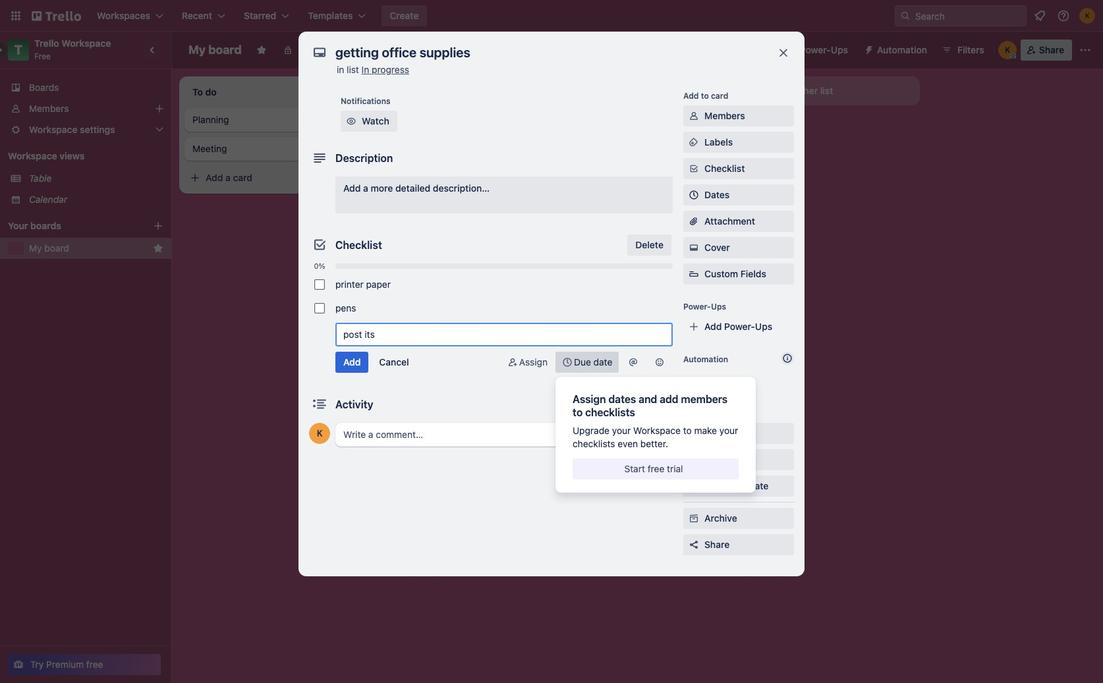 Task type: vqa. For each thing, say whether or not it's contained in the screenshot.
G on the top left of the page
no



Task type: describe. For each thing, give the bounding box(es) containing it.
sm image for automation button
[[859, 40, 878, 58]]

archive link
[[684, 508, 795, 529]]

details
[[635, 399, 664, 410]]

move
[[705, 428, 728, 439]]

1 vertical spatial my board
[[29, 243, 69, 254]]

add a card for add a card button for the bottommost create from template… icon
[[206, 172, 252, 183]]

this card is a template.
[[396, 179, 482, 189]]

workspace views
[[8, 150, 85, 162]]

labels
[[705, 136, 733, 148]]

sm image inside due date link
[[561, 356, 574, 369]]

show
[[609, 399, 633, 410]]

0 horizontal spatial checklist
[[336, 239, 382, 251]]

kendallparks02 (kendallparks02) image inside the "primary" element
[[1080, 8, 1096, 24]]

list inside button
[[821, 85, 834, 96]]

date
[[594, 357, 613, 368]]

1 vertical spatial automation
[[684, 355, 729, 365]]

my inside board name text field
[[189, 43, 206, 57]]

sm image for make template
[[688, 480, 701, 493]]

add board image
[[153, 221, 164, 231]]

1 vertical spatial kendallparks02 (kendallparks02) image
[[999, 41, 1017, 59]]

make
[[695, 425, 717, 437]]

even
[[618, 438, 638, 450]]

primary element
[[0, 0, 1104, 32]]

0 horizontal spatial my
[[29, 243, 42, 254]]

private
[[298, 44, 329, 55]]

test
[[380, 162, 398, 173]]

custom fields button
[[684, 268, 795, 281]]

add a card for create from template… image add a card button
[[393, 209, 440, 220]]

description…
[[433, 183, 490, 194]]

make template
[[705, 481, 769, 492]]

in
[[337, 64, 344, 75]]

sm image for archive link
[[688, 512, 701, 526]]

sm image for move
[[688, 427, 701, 440]]

in progress link
[[362, 64, 409, 75]]

notifications
[[341, 96, 391, 106]]

0 horizontal spatial members
[[29, 103, 69, 114]]

delete link
[[628, 235, 672, 256]]

labels link
[[684, 132, 795, 153]]

trello workspace free
[[34, 38, 111, 61]]

starred icon image
[[153, 243, 164, 254]]

search image
[[901, 11, 911, 21]]

Add an item text field
[[336, 323, 673, 347]]

0 vertical spatial checklists
[[586, 407, 636, 419]]

add a more detailed description…
[[344, 183, 490, 194]]

1 horizontal spatial to
[[684, 425, 692, 437]]

progress
[[372, 64, 409, 75]]

copy
[[705, 454, 727, 466]]

pens
[[336, 303, 356, 314]]

printer paper checkbox
[[315, 280, 325, 290]]

open information menu image
[[1058, 9, 1071, 22]]

a down 'meeting' at the top left
[[226, 172, 231, 183]]

show details link
[[601, 394, 672, 415]]

attachment
[[705, 216, 756, 227]]

checklist inside button
[[705, 163, 745, 174]]

boards
[[30, 220, 61, 231]]

due date link
[[556, 352, 619, 373]]

copy link
[[684, 450, 795, 471]]

0 horizontal spatial members link
[[0, 98, 171, 119]]

show details
[[609, 399, 664, 410]]

dates
[[705, 189, 730, 200]]

try premium free
[[30, 659, 103, 671]]

add inside button
[[705, 375, 722, 386]]

trello workspace link
[[34, 38, 111, 49]]

add a card button for create from template… image
[[372, 204, 517, 226]]

better.
[[641, 438, 669, 450]]

my board inside board name text field
[[189, 43, 242, 57]]

your boards with 1 items element
[[8, 218, 133, 234]]

1 vertical spatial checklists
[[573, 438, 616, 450]]

power-ups button
[[774, 40, 857, 61]]

add power-ups link
[[684, 317, 795, 338]]

sm image for members
[[688, 109, 701, 123]]

1 vertical spatial to
[[573, 407, 583, 419]]

add power-ups
[[705, 321, 773, 332]]

switch to… image
[[9, 9, 22, 22]]

attachment button
[[684, 211, 795, 232]]

more
[[371, 183, 393, 194]]

a right is
[[441, 179, 445, 189]]

0 horizontal spatial list
[[347, 64, 359, 75]]

0 horizontal spatial power-ups
[[684, 302, 727, 312]]

add inside "link"
[[705, 321, 722, 332]]

due
[[574, 357, 591, 368]]

fields
[[741, 268, 767, 280]]

a left 'more'
[[363, 183, 368, 194]]

custom fields
[[705, 268, 767, 280]]

0 vertical spatial share button
[[1021, 40, 1073, 61]]

table link
[[29, 172, 164, 185]]

board
[[362, 44, 388, 55]]

meeting
[[193, 143, 227, 154]]

activity
[[336, 399, 374, 411]]

prototype
[[400, 162, 442, 173]]

printer paper
[[336, 279, 391, 290]]

Board name text field
[[182, 40, 248, 61]]

members
[[681, 394, 728, 406]]

back to home image
[[32, 5, 81, 26]]

filters
[[958, 44, 985, 55]]

assign for assign dates and add members to checklists upgrade your workspace to make your checklists even better.
[[573, 394, 606, 406]]

2 vertical spatial kendallparks02 (kendallparks02) image
[[309, 423, 330, 444]]

add
[[660, 394, 679, 406]]

1 horizontal spatial members
[[705, 110, 746, 121]]

move link
[[684, 423, 795, 444]]

start
[[625, 464, 646, 475]]

archive
[[705, 513, 738, 524]]

card down meeting link
[[233, 172, 252, 183]]

sm image for labels
[[688, 136, 701, 149]]

template
[[731, 481, 769, 492]]

card down add a more detailed description…
[[420, 209, 440, 220]]

private button
[[275, 40, 337, 61]]

0 horizontal spatial ups
[[711, 302, 727, 312]]

make template link
[[684, 476, 795, 497]]

pens checkbox
[[315, 303, 325, 314]]

workspace inside assign dates and add members to checklists upgrade your workspace to make your checklists even better.
[[634, 425, 681, 437]]

Search field
[[911, 6, 1027, 26]]

your
[[8, 220, 28, 231]]

add to card
[[684, 91, 729, 101]]

0 horizontal spatial workspace
[[8, 150, 57, 162]]

in list in progress
[[337, 64, 409, 75]]

test prototype
[[380, 162, 442, 173]]

custom
[[705, 268, 739, 280]]



Task type: locate. For each thing, give the bounding box(es) containing it.
ups up add power-ups on the right of page
[[711, 302, 727, 312]]

ups inside button
[[831, 44, 849, 55]]

0 horizontal spatial add a card
[[206, 172, 252, 183]]

add a more detailed description… link
[[336, 177, 673, 214]]

share for the bottom share button
[[705, 539, 730, 551]]

add another list
[[765, 85, 834, 96]]

0 vertical spatial power-ups
[[800, 44, 849, 55]]

sm image
[[688, 109, 701, 123], [345, 115, 358, 128], [688, 136, 701, 149], [688, 241, 701, 255], [561, 356, 574, 369], [688, 427, 701, 440], [688, 454, 701, 467], [688, 480, 701, 493]]

list right another
[[821, 85, 834, 96]]

0 horizontal spatial share button
[[684, 535, 795, 556]]

0 vertical spatial board
[[209, 43, 242, 57]]

2 your from the left
[[720, 425, 739, 437]]

power- up another
[[800, 44, 831, 55]]

printer
[[336, 279, 364, 290]]

list right in
[[347, 64, 359, 75]]

template.
[[447, 179, 482, 189]]

sm image for copy
[[688, 454, 701, 467]]

to up upgrade
[[573, 407, 583, 419]]

getting office supplies
[[380, 114, 475, 125]]

0 horizontal spatial your
[[612, 425, 631, 437]]

sm image inside cover link
[[688, 241, 701, 255]]

card up labels
[[711, 91, 729, 101]]

members
[[29, 103, 69, 114], [705, 110, 746, 121]]

0 vertical spatial my board
[[189, 43, 242, 57]]

sm image left date
[[561, 356, 574, 369]]

add
[[765, 85, 782, 96], [684, 91, 699, 101], [206, 172, 223, 183], [344, 183, 361, 194], [393, 209, 410, 220], [705, 321, 722, 332], [705, 375, 722, 386]]

watch
[[362, 115, 390, 127]]

sm image inside the labels "link"
[[688, 136, 701, 149]]

delete
[[636, 239, 664, 251]]

1 horizontal spatial my board
[[189, 43, 242, 57]]

getting office supplies link
[[380, 113, 533, 127]]

automation
[[878, 44, 928, 55], [684, 355, 729, 365]]

sm image down add an item text field
[[506, 356, 520, 369]]

automation button
[[859, 40, 936, 61]]

1 vertical spatial ups
[[711, 302, 727, 312]]

your
[[612, 425, 631, 437], [720, 425, 739, 437]]

button
[[725, 375, 753, 386]]

add a card button down this card is a template.
[[372, 204, 517, 226]]

add a card down add a more detailed description…
[[393, 209, 440, 220]]

1 vertical spatial checklist
[[336, 239, 382, 251]]

1 vertical spatial assign
[[573, 394, 606, 406]]

1 your from the left
[[612, 425, 631, 437]]

my left star or unstar board image on the top left
[[189, 43, 206, 57]]

2 horizontal spatial kendallparks02 (kendallparks02) image
[[1080, 8, 1096, 24]]

power- inside add power-ups "link"
[[725, 321, 756, 332]]

test prototype link
[[380, 161, 533, 174]]

sm image inside archive link
[[688, 512, 701, 526]]

1 horizontal spatial members link
[[684, 106, 795, 127]]

ups down fields
[[756, 321, 773, 332]]

0 vertical spatial ups
[[831, 44, 849, 55]]

0 vertical spatial my
[[189, 43, 206, 57]]

premium
[[46, 659, 84, 671]]

None text field
[[329, 41, 764, 65]]

trello
[[34, 38, 59, 49]]

description
[[336, 152, 393, 164]]

Write a comment text field
[[336, 423, 673, 447]]

sm image up add at bottom right
[[653, 356, 667, 369]]

0 vertical spatial workspace
[[61, 38, 111, 49]]

try premium free button
[[8, 655, 161, 676]]

workspace up the table
[[8, 150, 57, 162]]

sm image for watch
[[345, 115, 358, 128]]

this
[[396, 179, 411, 189]]

actions
[[684, 409, 713, 419]]

0 vertical spatial assign
[[520, 357, 548, 368]]

members down boards
[[29, 103, 69, 114]]

sm image inside copy "link"
[[688, 454, 701, 467]]

0 horizontal spatial to
[[573, 407, 583, 419]]

power-ups up add another list button
[[800, 44, 849, 55]]

create from template… image down the description
[[338, 173, 348, 183]]

members up labels
[[705, 110, 746, 121]]

assign link
[[501, 352, 553, 373]]

2 vertical spatial ups
[[756, 321, 773, 332]]

share button down archive link
[[684, 535, 795, 556]]

due date
[[574, 357, 613, 368]]

filters button
[[938, 40, 989, 61]]

0 vertical spatial power-
[[800, 44, 831, 55]]

1 horizontal spatial list
[[821, 85, 834, 96]]

boards
[[29, 82, 59, 93]]

t link
[[8, 40, 29, 61]]

sm image left watch
[[345, 115, 358, 128]]

sm image down the add to card
[[688, 109, 701, 123]]

1 vertical spatial share button
[[684, 535, 795, 556]]

0 vertical spatial share
[[1040, 44, 1065, 55]]

show menu image
[[1079, 44, 1093, 57]]

checklist group
[[309, 273, 673, 320]]

1 horizontal spatial assign
[[573, 394, 606, 406]]

calendar link
[[29, 193, 164, 206]]

automation up add button
[[684, 355, 729, 365]]

paper
[[366, 279, 391, 290]]

getting
[[380, 114, 410, 125]]

assign inside assign dates and add members to checklists upgrade your workspace to make your checklists even better.
[[573, 394, 606, 406]]

1 vertical spatial share
[[705, 539, 730, 551]]

cover link
[[684, 237, 795, 258]]

1 vertical spatial create from template… image
[[338, 173, 348, 183]]

ups inside "link"
[[756, 321, 773, 332]]

calendar
[[29, 194, 67, 205]]

0 notifications image
[[1033, 8, 1048, 24]]

0 vertical spatial add a card
[[206, 172, 252, 183]]

planning link
[[193, 113, 346, 127]]

0 vertical spatial checklist
[[705, 163, 745, 174]]

0 horizontal spatial board
[[44, 243, 69, 254]]

to left make
[[684, 425, 692, 437]]

add another list button
[[741, 76, 920, 106]]

kendallparks02 (kendallparks02) image
[[1080, 8, 1096, 24], [999, 41, 1017, 59], [309, 423, 330, 444]]

free left trial
[[648, 464, 665, 475]]

workspace
[[61, 38, 111, 49], [8, 150, 57, 162], [634, 425, 681, 437]]

in
[[362, 64, 369, 75]]

checklists down upgrade
[[573, 438, 616, 450]]

0 horizontal spatial power-
[[684, 302, 711, 312]]

sm image right date
[[627, 356, 640, 369]]

sm image inside automation button
[[859, 40, 878, 58]]

power- down custom fields button
[[725, 321, 756, 332]]

sm image left labels
[[688, 136, 701, 149]]

1 vertical spatial add a card
[[393, 209, 440, 220]]

trial
[[667, 464, 683, 475]]

power- down the custom
[[684, 302, 711, 312]]

0 vertical spatial automation
[[878, 44, 928, 55]]

1 vertical spatial board
[[44, 243, 69, 254]]

1 horizontal spatial add a card
[[393, 209, 440, 220]]

members link down boards
[[0, 98, 171, 119]]

0 horizontal spatial create from template… image
[[338, 173, 348, 183]]

board link
[[339, 40, 396, 61]]

1 vertical spatial free
[[86, 659, 103, 671]]

start free trial
[[625, 464, 683, 475]]

my board
[[189, 43, 242, 57], [29, 243, 69, 254]]

card left is
[[414, 179, 430, 189]]

share for the topmost share button
[[1040, 44, 1065, 55]]

1 vertical spatial add a card button
[[372, 204, 517, 226]]

views
[[60, 150, 85, 162]]

0 vertical spatial add a card button
[[185, 167, 330, 189]]

1 vertical spatial list
[[821, 85, 834, 96]]

board left star or unstar board image on the top left
[[209, 43, 242, 57]]

add a card button down meeting link
[[185, 167, 330, 189]]

create from template… image up labels
[[712, 113, 723, 124]]

sm image for cover
[[688, 241, 701, 255]]

board
[[209, 43, 242, 57], [44, 243, 69, 254]]

my board left star or unstar board image on the top left
[[189, 43, 242, 57]]

sm image right power-ups button
[[859, 40, 878, 58]]

ups up add another list button
[[831, 44, 849, 55]]

customize views image
[[402, 44, 415, 57]]

your right make
[[720, 425, 739, 437]]

board down the boards on the left top
[[44, 243, 69, 254]]

assign inside 'link'
[[520, 357, 548, 368]]

dates button
[[684, 185, 795, 206]]

sm image left make at the right bottom
[[688, 480, 701, 493]]

0 horizontal spatial my board
[[29, 243, 69, 254]]

ups
[[831, 44, 849, 55], [711, 302, 727, 312], [756, 321, 773, 332]]

assign down add an item text field
[[520, 357, 548, 368]]

workspace right trello
[[61, 38, 111, 49]]

1 vertical spatial power-ups
[[684, 302, 727, 312]]

1 horizontal spatial power-
[[725, 321, 756, 332]]

None submit
[[336, 352, 369, 373]]

another
[[785, 85, 818, 96]]

0 horizontal spatial automation
[[684, 355, 729, 365]]

checklist button
[[684, 158, 795, 179]]

add button button
[[684, 371, 795, 392]]

1 horizontal spatial share
[[1040, 44, 1065, 55]]

create button
[[382, 5, 427, 26]]

sm image left archive
[[688, 512, 701, 526]]

sm image
[[859, 40, 878, 58], [506, 356, 520, 369], [627, 356, 640, 369], [653, 356, 667, 369], [688, 512, 701, 526]]

0 vertical spatial create from template… image
[[712, 113, 723, 124]]

1 horizontal spatial kendallparks02 (kendallparks02) image
[[999, 41, 1017, 59]]

cancel link
[[371, 352, 417, 373]]

automation down search icon
[[878, 44, 928, 55]]

share button down 0 notifications image
[[1021, 40, 1073, 61]]

0 horizontal spatial kendallparks02 (kendallparks02) image
[[309, 423, 330, 444]]

sm image inside make template link
[[688, 480, 701, 493]]

a down add a more detailed description…
[[413, 209, 418, 220]]

0 horizontal spatial assign
[[520, 357, 548, 368]]

free
[[34, 51, 51, 61]]

0 horizontal spatial share
[[705, 539, 730, 551]]

checklist down labels
[[705, 163, 745, 174]]

1 horizontal spatial automation
[[878, 44, 928, 55]]

1 horizontal spatial board
[[209, 43, 242, 57]]

2 horizontal spatial to
[[701, 91, 709, 101]]

office
[[413, 114, 437, 125]]

my board link
[[29, 242, 148, 255]]

0 horizontal spatial add a card button
[[185, 167, 330, 189]]

cover
[[705, 242, 730, 253]]

0 vertical spatial kendallparks02 (kendallparks02) image
[[1080, 8, 1096, 24]]

0%
[[314, 262, 325, 270]]

1 vertical spatial workspace
[[8, 150, 57, 162]]

board inside text field
[[209, 43, 242, 57]]

list
[[347, 64, 359, 75], [821, 85, 834, 96]]

my
[[189, 43, 206, 57], [29, 243, 42, 254]]

checklist up printer paper
[[336, 239, 382, 251]]

add button
[[705, 375, 753, 386]]

2 horizontal spatial workspace
[[634, 425, 681, 437]]

star or unstar board image
[[256, 45, 267, 55]]

members link up the labels "link" on the right of page
[[684, 106, 795, 127]]

start free trial button
[[573, 459, 739, 480]]

boards link
[[0, 77, 171, 98]]

1 horizontal spatial workspace
[[61, 38, 111, 49]]

power-ups inside button
[[800, 44, 849, 55]]

cancel
[[379, 357, 409, 368]]

try
[[30, 659, 44, 671]]

2 vertical spatial workspace
[[634, 425, 681, 437]]

1 horizontal spatial free
[[648, 464, 665, 475]]

automation inside button
[[878, 44, 928, 55]]

0 vertical spatial free
[[648, 464, 665, 475]]

create
[[390, 10, 419, 21]]

2 horizontal spatial power-
[[800, 44, 831, 55]]

2 vertical spatial power-
[[725, 321, 756, 332]]

share button
[[1021, 40, 1073, 61], [684, 535, 795, 556]]

1 horizontal spatial power-ups
[[800, 44, 849, 55]]

to up labels
[[701, 91, 709, 101]]

1 horizontal spatial create from template… image
[[712, 113, 723, 124]]

workspace inside trello workspace free
[[61, 38, 111, 49]]

add a card button for the bottommost create from template… icon
[[185, 167, 330, 189]]

sm image right trial
[[688, 454, 701, 467]]

1 horizontal spatial share button
[[1021, 40, 1073, 61]]

free
[[648, 464, 665, 475], [86, 659, 103, 671]]

your boards
[[8, 220, 61, 231]]

share left show menu image
[[1040, 44, 1065, 55]]

to
[[701, 91, 709, 101], [573, 407, 583, 419], [684, 425, 692, 437]]

sm image for assign 'link'
[[506, 356, 520, 369]]

assign left show
[[573, 394, 606, 406]]

2 vertical spatial to
[[684, 425, 692, 437]]

0 vertical spatial to
[[701, 91, 709, 101]]

workspace up better.
[[634, 425, 681, 437]]

your up even at the bottom right of page
[[612, 425, 631, 437]]

0 horizontal spatial free
[[86, 659, 103, 671]]

1 horizontal spatial my
[[189, 43, 206, 57]]

1 horizontal spatial checklist
[[705, 163, 745, 174]]

1 vertical spatial power-
[[684, 302, 711, 312]]

planning
[[193, 114, 229, 125]]

my down your boards
[[29, 243, 42, 254]]

add a card
[[206, 172, 252, 183], [393, 209, 440, 220]]

sm image down actions
[[688, 427, 701, 440]]

power-ups down the custom
[[684, 302, 727, 312]]

sm image inside move link
[[688, 427, 701, 440]]

my board down the boards on the left top
[[29, 243, 69, 254]]

checklists down dates
[[586, 407, 636, 419]]

power- inside power-ups button
[[800, 44, 831, 55]]

create from template… image
[[712, 113, 723, 124], [338, 173, 348, 183]]

detailed
[[396, 183, 431, 194]]

share down archive
[[705, 539, 730, 551]]

t
[[14, 42, 23, 57]]

add a card down 'meeting' at the top left
[[206, 172, 252, 183]]

0 vertical spatial list
[[347, 64, 359, 75]]

sm image inside assign 'link'
[[506, 356, 520, 369]]

card
[[711, 91, 729, 101], [233, 172, 252, 183], [414, 179, 430, 189], [420, 209, 440, 220]]

supplies
[[439, 114, 475, 125]]

1 horizontal spatial ups
[[756, 321, 773, 332]]

1 horizontal spatial add a card button
[[372, 204, 517, 226]]

assign for assign
[[520, 357, 548, 368]]

sm image inside watch button
[[345, 115, 358, 128]]

1 vertical spatial my
[[29, 243, 42, 254]]

free right premium
[[86, 659, 103, 671]]

meeting link
[[193, 142, 346, 156]]

2 horizontal spatial ups
[[831, 44, 849, 55]]

sm image left the cover
[[688, 241, 701, 255]]

1 horizontal spatial your
[[720, 425, 739, 437]]

create from template… image
[[525, 210, 535, 220]]



